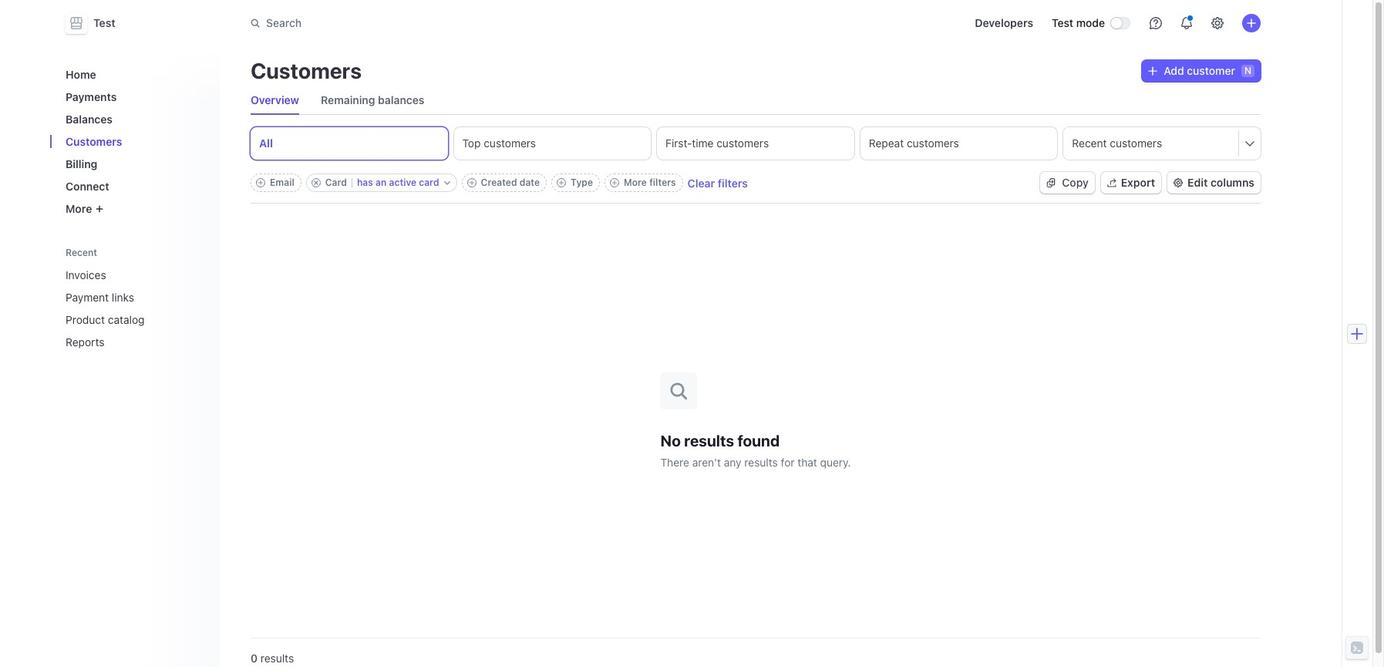 Task type: locate. For each thing, give the bounding box(es) containing it.
more right add more filters image
[[624, 177, 647, 188]]

2 vertical spatial pin to navigation image
[[194, 336, 206, 348]]

results for no
[[684, 431, 734, 449]]

test for test mode
[[1052, 16, 1074, 29]]

help image
[[1150, 17, 1162, 29]]

payment links
[[66, 291, 134, 304]]

more inside clear filters toolbar
[[624, 177, 647, 188]]

edit
[[1188, 176, 1208, 189]]

email
[[270, 177, 294, 188]]

svg image left copy
[[1047, 178, 1056, 187]]

2 horizontal spatial results
[[745, 455, 778, 469]]

2 customers from the left
[[717, 137, 769, 150]]

1 horizontal spatial customers
[[251, 58, 362, 83]]

0 vertical spatial customers
[[251, 58, 362, 83]]

add type image
[[557, 178, 566, 187]]

top
[[462, 137, 481, 150]]

customers link
[[59, 129, 207, 154]]

more filters
[[624, 177, 676, 188]]

clear
[[688, 176, 715, 189]]

test mode
[[1052, 16, 1105, 29]]

there
[[661, 455, 689, 469]]

customers
[[251, 58, 362, 83], [66, 135, 122, 148]]

customers down balances
[[66, 135, 122, 148]]

results
[[684, 431, 734, 449], [745, 455, 778, 469], [260, 652, 294, 665]]

billing
[[66, 157, 97, 170]]

test inside button
[[93, 16, 115, 29]]

test up home
[[93, 16, 115, 29]]

0 horizontal spatial filters
[[649, 177, 676, 188]]

0 horizontal spatial results
[[260, 652, 294, 665]]

export
[[1121, 176, 1155, 189]]

more inside button
[[66, 202, 92, 215]]

0 horizontal spatial recent
[[66, 247, 97, 258]]

mode
[[1076, 16, 1105, 29]]

all
[[259, 137, 273, 150]]

pin to navigation image for links
[[194, 291, 206, 303]]

any
[[724, 455, 742, 469]]

balances
[[66, 113, 113, 126]]

results right 0 at the bottom
[[260, 652, 294, 665]]

results up aren't
[[684, 431, 734, 449]]

2 pin to navigation image from the top
[[194, 314, 206, 326]]

edit columns
[[1188, 176, 1255, 189]]

1 vertical spatial pin to navigation image
[[194, 314, 206, 326]]

2 test from the left
[[1052, 16, 1074, 29]]

filters for clear filters
[[718, 176, 748, 189]]

0 vertical spatial more
[[624, 177, 647, 188]]

copy button
[[1041, 172, 1095, 194]]

1 vertical spatial results
[[745, 455, 778, 469]]

created
[[481, 177, 517, 188]]

tab list up clear filters button
[[251, 127, 1261, 160]]

0 horizontal spatial customers
[[66, 135, 122, 148]]

customers up overview
[[251, 58, 362, 83]]

more for more
[[66, 202, 92, 215]]

recent up invoices
[[66, 247, 97, 258]]

results for 0
[[260, 652, 294, 665]]

aren't
[[692, 455, 721, 469]]

remaining balances link
[[315, 89, 431, 111]]

reports
[[66, 335, 104, 349]]

customers right repeat
[[907, 137, 959, 150]]

2 vertical spatial results
[[260, 652, 294, 665]]

catalog
[[108, 313, 145, 326]]

first-
[[666, 137, 692, 150]]

1 vertical spatial svg image
[[1047, 178, 1056, 187]]

tab list containing all
[[251, 127, 1261, 160]]

1 horizontal spatial results
[[684, 431, 734, 449]]

0 vertical spatial pin to navigation image
[[194, 291, 206, 303]]

columns
[[1211, 176, 1255, 189]]

first-time customers link
[[657, 127, 854, 160]]

4 customers from the left
[[1110, 137, 1162, 150]]

tab list
[[244, 86, 1261, 115], [251, 127, 1261, 160]]

0 horizontal spatial test
[[93, 16, 115, 29]]

repeat customers link
[[861, 127, 1058, 160]]

developers link
[[969, 11, 1040, 35]]

recent customers
[[1072, 137, 1162, 150]]

1 horizontal spatial filters
[[718, 176, 748, 189]]

customers right time
[[717, 137, 769, 150]]

1 horizontal spatial test
[[1052, 16, 1074, 29]]

an
[[376, 177, 387, 188]]

svg image
[[1149, 66, 1158, 76], [1047, 178, 1056, 187]]

more down 'connect'
[[66, 202, 92, 215]]

1 horizontal spatial recent
[[1072, 137, 1107, 150]]

reports link
[[59, 329, 186, 355]]

all link
[[251, 127, 448, 160]]

recent element
[[50, 262, 220, 355]]

home
[[66, 68, 96, 81]]

1 vertical spatial more
[[66, 202, 92, 215]]

3 customers from the left
[[907, 137, 959, 150]]

created date
[[481, 177, 540, 188]]

1 vertical spatial recent
[[66, 247, 97, 258]]

0 vertical spatial recent
[[1072, 137, 1107, 150]]

0 vertical spatial tab list
[[244, 86, 1261, 115]]

recent
[[1072, 137, 1107, 150], [66, 247, 97, 258]]

no results found there aren't any results for that query.
[[661, 431, 851, 469]]

that
[[798, 455, 817, 469]]

test left "mode"
[[1052, 16, 1074, 29]]

payment
[[66, 291, 109, 304]]

clear filters
[[688, 176, 748, 189]]

recent up copy
[[1072, 137, 1107, 150]]

pin to navigation image
[[194, 291, 206, 303], [194, 314, 206, 326], [194, 336, 206, 348]]

add email image
[[256, 178, 265, 187]]

customers up export
[[1110, 137, 1162, 150]]

card
[[419, 177, 439, 188]]

filters left clear at the top of the page
[[649, 177, 676, 188]]

1 customers from the left
[[484, 137, 536, 150]]

notifications image
[[1181, 17, 1193, 29]]

pin to navigation image for catalog
[[194, 314, 206, 326]]

svg image left add
[[1149, 66, 1158, 76]]

customers right top in the top of the page
[[484, 137, 536, 150]]

time
[[692, 137, 714, 150]]

filters right clear at the top of the page
[[718, 176, 748, 189]]

filters
[[718, 176, 748, 189], [649, 177, 676, 188]]

1 horizontal spatial more
[[624, 177, 647, 188]]

n
[[1245, 65, 1252, 76]]

Search text field
[[241, 9, 676, 37]]

0 horizontal spatial svg image
[[1047, 178, 1056, 187]]

more
[[624, 177, 647, 188], [66, 202, 92, 215]]

0 horizontal spatial more
[[66, 202, 92, 215]]

product
[[66, 313, 105, 326]]

has an active card
[[357, 177, 439, 188]]

0 vertical spatial results
[[684, 431, 734, 449]]

0 results
[[251, 652, 294, 665]]

clear filters toolbar
[[251, 174, 748, 192]]

product catalog
[[66, 313, 145, 326]]

found
[[738, 431, 780, 449]]

test
[[93, 16, 115, 29], [1052, 16, 1074, 29]]

add created date image
[[467, 178, 476, 187]]

1 pin to navigation image from the top
[[194, 291, 206, 303]]

balances link
[[59, 106, 207, 132]]

test for test
[[93, 16, 115, 29]]

add more filters image
[[610, 178, 619, 187]]

1 test from the left
[[93, 16, 115, 29]]

3 pin to navigation image from the top
[[194, 336, 206, 348]]

card
[[325, 177, 347, 188]]

clear filters button
[[688, 176, 748, 189]]

recent inside tab list
[[1072, 137, 1107, 150]]

tab list up first-time customers link
[[244, 86, 1261, 115]]

1 vertical spatial tab list
[[251, 127, 1261, 160]]

results down found
[[745, 455, 778, 469]]

1 vertical spatial customers
[[66, 135, 122, 148]]

customers
[[484, 137, 536, 150], [717, 137, 769, 150], [907, 137, 959, 150], [1110, 137, 1162, 150]]

remaining
[[321, 93, 375, 106]]

for
[[781, 455, 795, 469]]

has
[[357, 177, 373, 188]]

0 vertical spatial svg image
[[1149, 66, 1158, 76]]



Task type: describe. For each thing, give the bounding box(es) containing it.
billing link
[[59, 151, 207, 177]]

repeat
[[869, 137, 904, 150]]

invoices
[[66, 268, 106, 281]]

repeat customers
[[869, 137, 959, 150]]

customers for repeat customers
[[907, 137, 959, 150]]

payments link
[[59, 84, 207, 110]]

top customers
[[462, 137, 536, 150]]

open overflow menu image
[[1245, 138, 1255, 148]]

more for more filters
[[624, 177, 647, 188]]

clear history image
[[194, 248, 203, 257]]

edit card image
[[444, 180, 450, 186]]

connect link
[[59, 174, 207, 199]]

edit columns button
[[1168, 172, 1261, 194]]

no
[[661, 431, 681, 449]]

search
[[266, 16, 302, 29]]

recent customers link
[[1064, 127, 1239, 160]]

payments
[[66, 90, 117, 103]]

more button
[[59, 196, 207, 221]]

customer
[[1187, 64, 1235, 77]]

active
[[389, 177, 417, 188]]

query.
[[820, 455, 851, 469]]

svg image inside copy popup button
[[1047, 178, 1056, 187]]

filters for more filters
[[649, 177, 676, 188]]

settings image
[[1212, 17, 1224, 29]]

recent for recent
[[66, 247, 97, 258]]

recent navigation links element
[[50, 240, 220, 355]]

invoices link
[[59, 262, 186, 288]]

overview
[[251, 93, 299, 106]]

balances
[[378, 93, 425, 106]]

payment links link
[[59, 285, 186, 310]]

copy
[[1062, 176, 1089, 189]]

Search search field
[[241, 9, 676, 37]]

remove card image
[[311, 178, 321, 187]]

export button
[[1101, 172, 1162, 194]]

first-time customers
[[666, 137, 769, 150]]

connect
[[66, 180, 109, 193]]

overview link
[[244, 89, 305, 111]]

date
[[520, 177, 540, 188]]

0
[[251, 652, 258, 665]]

test button
[[66, 12, 131, 34]]

type
[[571, 177, 593, 188]]

pin to navigation image
[[194, 269, 206, 281]]

remaining balances
[[321, 93, 425, 106]]

customers for recent customers
[[1110, 137, 1162, 150]]

top customers link
[[454, 127, 651, 160]]

developers
[[975, 16, 1033, 29]]

add
[[1164, 64, 1184, 77]]

links
[[112, 291, 134, 304]]

tab list containing overview
[[244, 86, 1261, 115]]

core navigation links element
[[59, 62, 207, 221]]

recent for recent customers
[[1072, 137, 1107, 150]]

customers inside the customers link
[[66, 135, 122, 148]]

product catalog link
[[59, 307, 186, 332]]

1 horizontal spatial svg image
[[1149, 66, 1158, 76]]

home link
[[59, 62, 207, 87]]

customers for top customers
[[484, 137, 536, 150]]

add customer
[[1164, 64, 1235, 77]]



Task type: vqa. For each thing, say whether or not it's contained in the screenshot.
enable Link
no



